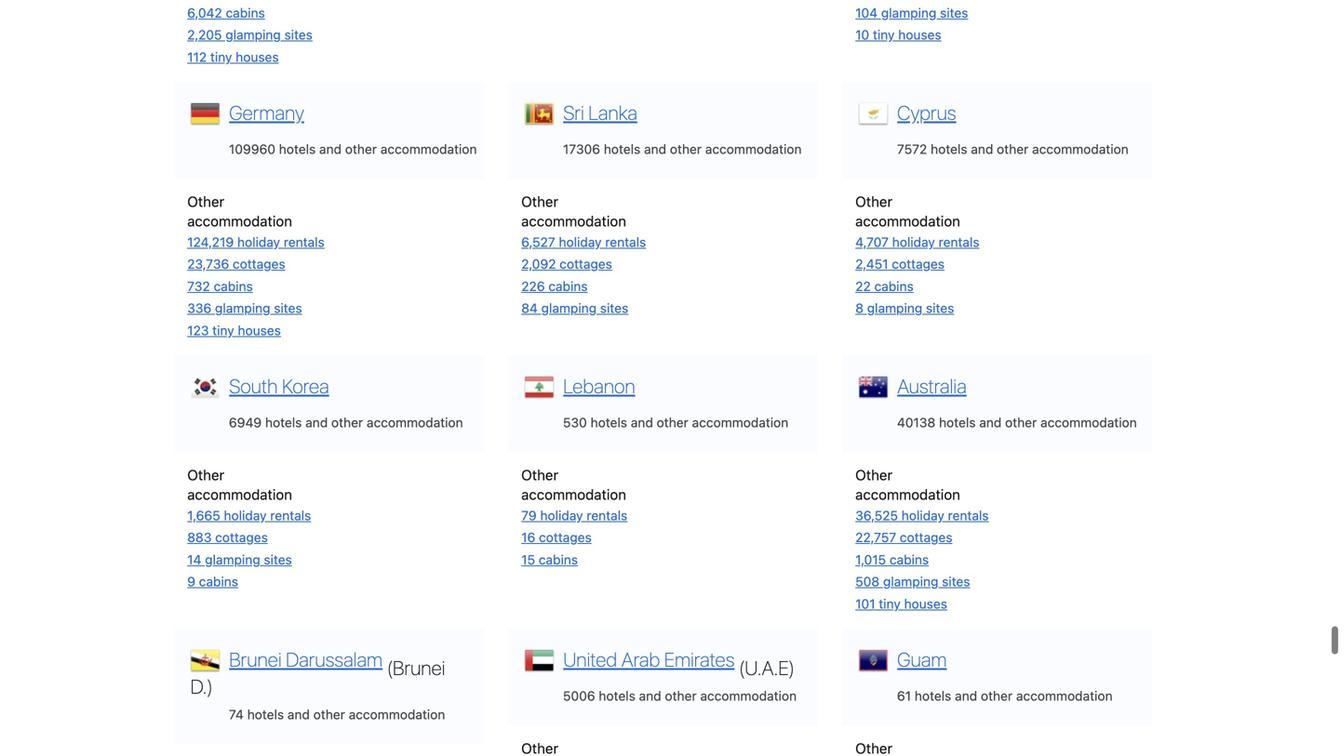 Task type: describe. For each thing, give the bounding box(es) containing it.
112
[[187, 49, 207, 65]]

hotels for guam
[[915, 689, 951, 704]]

tiny inside other accommodation 36,525 holiday rentals 22,757 cottages 1,015 cabins 508 glamping sites 101 tiny houses
[[879, 597, 901, 612]]

cabins for germany
[[214, 279, 253, 294]]

other accommodation 4,707 holiday rentals 2,451 cottages 22 cabins 8 glamping sites
[[855, 193, 980, 316]]

15 cabins link
[[521, 552, 578, 568]]

1,015 cabins link
[[855, 552, 929, 568]]

cottages for lebanon
[[539, 530, 592, 545]]

other accommodation 1,665 holiday rentals 883 cottages 14 glamping sites 9 cabins
[[187, 467, 311, 590]]

16 cottages link
[[521, 530, 592, 545]]

10
[[855, 27, 869, 43]]

hotels for lebanon
[[591, 415, 627, 430]]

glamping inside other accommodation 36,525 holiday rentals 22,757 cottages 1,015 cabins 508 glamping sites 101 tiny houses
[[883, 574, 938, 590]]

6949
[[229, 415, 262, 430]]

22,757 cottages link
[[855, 530, 953, 545]]

40138
[[897, 415, 936, 430]]

2,451
[[855, 257, 888, 272]]

cottages for sri lanka
[[560, 257, 612, 272]]

84 glamping sites link
[[521, 301, 628, 316]]

hotels for germany
[[279, 141, 316, 157]]

brunei darussalam
[[229, 648, 383, 671]]

south korea
[[229, 374, 329, 398]]

d.)
[[191, 675, 213, 698]]

cyprus
[[897, 101, 956, 124]]

1,665 holiday rentals link
[[187, 508, 311, 523]]

accommodation inside other accommodation 36,525 holiday rentals 22,757 cottages 1,015 cabins 508 glamping sites 101 tiny houses
[[855, 486, 960, 503]]

lebanon
[[563, 374, 635, 398]]

accommodation inside other accommodation 79 holiday rentals 16 cottages 15 cabins
[[521, 486, 626, 503]]

15
[[521, 552, 535, 568]]

112 tiny houses link
[[187, 49, 279, 65]]

hotels for australia
[[939, 415, 976, 430]]

sites inside other accommodation 6,527 holiday rentals 2,092 cottages 226 cabins 84 glamping sites
[[600, 301, 628, 316]]

south korea link
[[225, 372, 329, 398]]

101 tiny houses link
[[855, 597, 947, 612]]

4,707
[[855, 234, 889, 250]]

other for brunei darussalam
[[313, 707, 345, 722]]

732
[[187, 279, 210, 294]]

1,665
[[187, 508, 220, 523]]

8
[[855, 301, 864, 316]]

36,525
[[855, 508, 898, 523]]

104 glamping sites 10 tiny houses
[[855, 5, 968, 43]]

germany link
[[225, 98, 304, 124]]

2,092
[[521, 257, 556, 272]]

and for united arab emirates
[[639, 689, 661, 704]]

hotels for cyprus
[[931, 141, 967, 157]]

glamping inside 6,042 cabins 2,205 glamping sites 112 tiny houses
[[225, 27, 281, 43]]

2,451 cottages link
[[855, 257, 945, 272]]

84
[[521, 301, 538, 316]]

other for south korea
[[331, 415, 363, 430]]

rentals for south korea
[[270, 508, 311, 523]]

79 holiday rentals link
[[521, 508, 627, 523]]

lanka
[[589, 101, 637, 124]]

other for lebanon
[[657, 415, 689, 430]]

36,525 holiday rentals link
[[855, 508, 989, 523]]

732 cabins link
[[187, 279, 253, 294]]

101
[[855, 597, 875, 612]]

and for cyprus
[[971, 141, 993, 157]]

14
[[187, 552, 201, 568]]

other for australia
[[1005, 415, 1037, 430]]

123
[[187, 323, 209, 338]]

79
[[521, 508, 537, 523]]

south
[[229, 374, 278, 398]]

226
[[521, 279, 545, 294]]

7572
[[897, 141, 927, 157]]

accommodation inside 'other accommodation 124,219 holiday rentals 23,736 cottages 732 cabins 336 glamping sites 123 tiny houses'
[[187, 213, 292, 229]]

tiny inside 'other accommodation 124,219 holiday rentals 23,736 cottages 732 cabins 336 glamping sites 123 tiny houses'
[[212, 323, 234, 338]]

holiday for germany
[[237, 234, 280, 250]]

61 hotels and other accommodation
[[897, 689, 1113, 704]]

sites inside other accommodation 4,707 holiday rentals 2,451 cottages 22 cabins 8 glamping sites
[[926, 301, 954, 316]]

holiday for south korea
[[224, 508, 267, 523]]

other for lebanon
[[521, 467, 558, 483]]

rentals for sri lanka
[[605, 234, 646, 250]]

other accommodation 124,219 holiday rentals 23,736 cottages 732 cabins 336 glamping sites 123 tiny houses
[[187, 193, 325, 338]]

530 hotels and other accommodation
[[563, 415, 789, 430]]

korea
[[282, 374, 329, 398]]

17306 hotels and other accommodation
[[563, 141, 802, 157]]

and for south korea
[[305, 415, 328, 430]]

hotels for sri lanka
[[604, 141, 641, 157]]

hotels for south korea
[[265, 415, 302, 430]]

cabins for cyprus
[[874, 279, 914, 294]]

other for germany
[[187, 193, 224, 210]]

united arab emirates link
[[559, 646, 735, 671]]

sri lanka link
[[559, 98, 637, 124]]

123 tiny houses link
[[187, 323, 281, 338]]

rentals for cyprus
[[939, 234, 980, 250]]

16
[[521, 530, 535, 545]]

other for guam
[[981, 689, 1013, 704]]

emirates
[[664, 648, 735, 671]]

74
[[229, 707, 244, 722]]

and for guam
[[955, 689, 977, 704]]

other accommodation 6,527 holiday rentals 2,092 cottages 226 cabins 84 glamping sites
[[521, 193, 646, 316]]

6,042
[[187, 5, 222, 20]]

guam
[[897, 648, 947, 671]]

other for australia
[[855, 467, 893, 483]]

17306
[[563, 141, 600, 157]]



Task type: vqa. For each thing, say whether or not it's contained in the screenshot.


Task type: locate. For each thing, give the bounding box(es) containing it.
glamping inside '104 glamping sites 10 tiny houses'
[[881, 5, 937, 20]]

holiday up 883 cottages "link"
[[224, 508, 267, 523]]

hotels right 5006
[[599, 689, 635, 704]]

cottages for germany
[[233, 257, 285, 272]]

rentals
[[284, 234, 325, 250], [605, 234, 646, 250], [939, 234, 980, 250], [270, 508, 311, 523], [587, 508, 627, 523], [948, 508, 989, 523]]

other accommodation 79 holiday rentals 16 cottages 15 cabins
[[521, 467, 627, 568]]

23,736
[[187, 257, 229, 272]]

cabins for australia
[[890, 552, 929, 568]]

holiday for sri lanka
[[559, 234, 602, 250]]

rentals up 2,092 cottages link
[[605, 234, 646, 250]]

4,707 holiday rentals link
[[855, 234, 980, 250]]

accommodation
[[380, 141, 477, 157], [705, 141, 802, 157], [1032, 141, 1129, 157], [187, 213, 292, 229], [521, 213, 626, 229], [855, 213, 960, 229], [367, 415, 463, 430], [692, 415, 789, 430], [1041, 415, 1137, 430], [187, 486, 292, 503], [521, 486, 626, 503], [855, 486, 960, 503], [700, 689, 797, 704], [1016, 689, 1113, 704], [349, 707, 445, 722]]

tiny right 123
[[212, 323, 234, 338]]

sites inside 'other accommodation 124,219 holiday rentals 23,736 cottages 732 cabins 336 glamping sites 123 tiny houses'
[[274, 301, 302, 316]]

other for sri lanka
[[521, 193, 558, 210]]

and for australia
[[979, 415, 1002, 430]]

holiday inside other accommodation 4,707 holiday rentals 2,451 cottages 22 cabins 8 glamping sites
[[892, 234, 935, 250]]

1,015
[[855, 552, 886, 568]]

and right '7572'
[[971, 141, 993, 157]]

cabins for sri lanka
[[548, 279, 588, 294]]

darussalam
[[286, 648, 383, 671]]

hotels right 530
[[591, 415, 627, 430]]

holiday for lebanon
[[540, 508, 583, 523]]

22
[[855, 279, 871, 294]]

glamping up 10 tiny houses link
[[881, 5, 937, 20]]

other inside other accommodation 79 holiday rentals 16 cottages 15 cabins
[[521, 467, 558, 483]]

glamping down 883 cottages "link"
[[205, 552, 260, 568]]

glamping up 123 tiny houses link
[[215, 301, 270, 316]]

australia link
[[893, 372, 967, 398]]

14 glamping sites link
[[187, 552, 292, 568]]

cottages down 6,527 holiday rentals link
[[560, 257, 612, 272]]

brunei darussalam link
[[225, 646, 383, 671]]

other inside 'other accommodation 124,219 holiday rentals 23,736 cottages 732 cabins 336 glamping sites 123 tiny houses'
[[187, 193, 224, 210]]

united arab emirates (u.a.e)
[[563, 648, 795, 680]]

5006
[[563, 689, 595, 704]]

cabins down 2,092 cottages link
[[548, 279, 588, 294]]

germany
[[229, 101, 304, 124]]

508
[[855, 574, 880, 590]]

other inside other accommodation 1,665 holiday rentals 883 cottages 14 glamping sites 9 cabins
[[187, 467, 224, 483]]

cottages for australia
[[900, 530, 953, 545]]

cabins inside other accommodation 1,665 holiday rentals 883 cottages 14 glamping sites 9 cabins
[[199, 574, 238, 590]]

124,219 holiday rentals link
[[187, 234, 325, 250]]

glamping inside 'other accommodation 124,219 holiday rentals 23,736 cottages 732 cabins 336 glamping sites 123 tiny houses'
[[215, 301, 270, 316]]

other for cyprus
[[855, 193, 893, 210]]

holiday inside other accommodation 36,525 holiday rentals 22,757 cottages 1,015 cabins 508 glamping sites 101 tiny houses
[[902, 508, 944, 523]]

sites down the 1,665 holiday rentals link
[[264, 552, 292, 568]]

glamping inside other accommodation 1,665 holiday rentals 883 cottages 14 glamping sites 9 cabins
[[205, 552, 260, 568]]

other for south korea
[[187, 467, 224, 483]]

2,205 glamping sites link
[[187, 27, 313, 43]]

rentals for germany
[[284, 234, 325, 250]]

houses down 336 glamping sites link
[[238, 323, 281, 338]]

hotels right 109960 on the top of page
[[279, 141, 316, 157]]

sites up 10 tiny houses link
[[940, 5, 968, 20]]

rentals inside other accommodation 6,527 holiday rentals 2,092 cottages 226 cabins 84 glamping sites
[[605, 234, 646, 250]]

cabins inside other accommodation 6,527 holiday rentals 2,092 cottages 226 cabins 84 glamping sites
[[548, 279, 588, 294]]

hotels right 74
[[247, 707, 284, 722]]

houses inside 'other accommodation 124,219 holiday rentals 23,736 cottages 732 cabins 336 glamping sites 123 tiny houses'
[[238, 323, 281, 338]]

7572 hotels and other accommodation
[[897, 141, 1129, 157]]

other
[[187, 193, 224, 210], [521, 193, 558, 210], [855, 193, 893, 210], [187, 467, 224, 483], [521, 467, 558, 483], [855, 467, 893, 483]]

hotels down lanka
[[604, 141, 641, 157]]

other for germany
[[345, 141, 377, 157]]

holiday inside other accommodation 1,665 holiday rentals 883 cottages 14 glamping sites 9 cabins
[[224, 508, 267, 523]]

cabins
[[226, 5, 265, 20], [214, 279, 253, 294], [548, 279, 588, 294], [874, 279, 914, 294], [539, 552, 578, 568], [890, 552, 929, 568], [199, 574, 238, 590]]

sri lanka
[[563, 101, 637, 124]]

tiny right 101
[[879, 597, 901, 612]]

glamping up the 101 tiny houses link
[[883, 574, 938, 590]]

holiday up 23,736 cottages "link"
[[237, 234, 280, 250]]

cabins inside 6,042 cabins 2,205 glamping sites 112 tiny houses
[[226, 5, 265, 20]]

lebanon link
[[559, 372, 635, 398]]

other for cyprus
[[997, 141, 1029, 157]]

houses down 104 glamping sites link
[[898, 27, 941, 43]]

cabins inside other accommodation 79 holiday rentals 16 cottages 15 cabins
[[539, 552, 578, 568]]

australia
[[897, 374, 967, 398]]

and right 17306
[[644, 141, 666, 157]]

glamping down 226 cabins link
[[541, 301, 597, 316]]

holiday up 22,757 cottages link on the right bottom
[[902, 508, 944, 523]]

rentals up the "14 glamping sites" link
[[270, 508, 311, 523]]

hotels for united arab emirates
[[599, 689, 635, 704]]

rentals inside other accommodation 36,525 holiday rentals 22,757 cottages 1,015 cabins 508 glamping sites 101 tiny houses
[[948, 508, 989, 523]]

cottages down 36,525 holiday rentals link
[[900, 530, 953, 545]]

rentals inside 'other accommodation 124,219 holiday rentals 23,736 cottages 732 cabins 336 glamping sites 123 tiny houses'
[[284, 234, 325, 250]]

2,092 cottages link
[[521, 257, 612, 272]]

houses inside 6,042 cabins 2,205 glamping sites 112 tiny houses
[[236, 49, 279, 65]]

sites inside 6,042 cabins 2,205 glamping sites 112 tiny houses
[[284, 27, 313, 43]]

tiny right 10
[[873, 27, 895, 43]]

holiday up 2,451 cottages 'link'
[[892, 234, 935, 250]]

cottages inside other accommodation 6,527 holiday rentals 2,092 cottages 226 cabins 84 glamping sites
[[560, 257, 612, 272]]

other up 79
[[521, 467, 558, 483]]

tiny
[[873, 27, 895, 43], [210, 49, 232, 65], [212, 323, 234, 338], [879, 597, 901, 612]]

other for united arab emirates
[[665, 689, 697, 704]]

rentals up 16 cottages link
[[587, 508, 627, 523]]

glamping down 22 cabins link on the top of page
[[867, 301, 923, 316]]

glamping up the 112 tiny houses link
[[225, 27, 281, 43]]

cottages
[[233, 257, 285, 272], [560, 257, 612, 272], [892, 257, 945, 272], [215, 530, 268, 545], [539, 530, 592, 545], [900, 530, 953, 545]]

accommodation inside other accommodation 6,527 holiday rentals 2,092 cottages 226 cabins 84 glamping sites
[[521, 213, 626, 229]]

cottages for cyprus
[[892, 257, 945, 272]]

sites down 2,092 cottages link
[[600, 301, 628, 316]]

23,736 cottages link
[[187, 257, 285, 272]]

9
[[187, 574, 195, 590]]

other for sri lanka
[[670, 141, 702, 157]]

other accommodation 36,525 holiday rentals 22,757 cottages 1,015 cabins 508 glamping sites 101 tiny houses
[[855, 467, 989, 612]]

cottages up the "14 glamping sites" link
[[215, 530, 268, 545]]

(u.a.e)
[[739, 656, 795, 680]]

and down arab
[[639, 689, 661, 704]]

883 cottages link
[[187, 530, 268, 545]]

hotels right '7572'
[[931, 141, 967, 157]]

tiny inside 6,042 cabins 2,205 glamping sites 112 tiny houses
[[210, 49, 232, 65]]

holiday inside other accommodation 79 holiday rentals 16 cottages 15 cabins
[[540, 508, 583, 523]]

(brunei
[[387, 656, 445, 680]]

glamping inside other accommodation 6,527 holiday rentals 2,092 cottages 226 cabins 84 glamping sites
[[541, 301, 597, 316]]

sites inside other accommodation 36,525 holiday rentals 22,757 cottages 1,015 cabins 508 glamping sites 101 tiny houses
[[942, 574, 970, 590]]

tiny inside '104 glamping sites 10 tiny houses'
[[873, 27, 895, 43]]

hotels
[[279, 141, 316, 157], [604, 141, 641, 157], [931, 141, 967, 157], [265, 415, 302, 430], [591, 415, 627, 430], [939, 415, 976, 430], [599, 689, 635, 704], [915, 689, 951, 704], [247, 707, 284, 722]]

22,757
[[855, 530, 896, 545]]

holiday up 2,092 cottages link
[[559, 234, 602, 250]]

accommodation inside other accommodation 1,665 holiday rentals 883 cottages 14 glamping sites 9 cabins
[[187, 486, 292, 503]]

104
[[855, 5, 878, 20]]

holiday inside 'other accommodation 124,219 holiday rentals 23,736 cottages 732 cabins 336 glamping sites 123 tiny houses'
[[237, 234, 280, 250]]

883
[[187, 530, 212, 545]]

5006 hotels and other accommodation
[[563, 689, 797, 704]]

cabins down 2,451 cottages 'link'
[[874, 279, 914, 294]]

and right 109960 on the top of page
[[319, 141, 342, 157]]

cabins for lebanon
[[539, 552, 578, 568]]

and down korea
[[305, 415, 328, 430]]

other up 1,665
[[187, 467, 224, 483]]

cabins down 16 cottages link
[[539, 552, 578, 568]]

cottages inside 'other accommodation 124,219 holiday rentals 23,736 cottages 732 cabins 336 glamping sites 123 tiny houses'
[[233, 257, 285, 272]]

and down (brunei d.)
[[287, 707, 310, 722]]

rentals inside other accommodation 1,665 holiday rentals 883 cottages 14 glamping sites 9 cabins
[[270, 508, 311, 523]]

cottages inside other accommodation 36,525 holiday rentals 22,757 cottages 1,015 cabins 508 glamping sites 101 tiny houses
[[900, 530, 953, 545]]

rentals up 22,757 cottages link on the right bottom
[[948, 508, 989, 523]]

cabins inside 'other accommodation 124,219 holiday rentals 23,736 cottages 732 cabins 336 glamping sites 123 tiny houses'
[[214, 279, 253, 294]]

109960 hotels and other accommodation
[[229, 141, 477, 157]]

other inside other accommodation 6,527 holiday rentals 2,092 cottages 226 cabins 84 glamping sites
[[521, 193, 558, 210]]

sites inside other accommodation 1,665 holiday rentals 883 cottages 14 glamping sites 9 cabins
[[264, 552, 292, 568]]

and right 61
[[955, 689, 977, 704]]

336
[[187, 301, 211, 316]]

109960
[[229, 141, 275, 157]]

cottages down 4,707 holiday rentals "link"
[[892, 257, 945, 272]]

united
[[563, 648, 617, 671]]

9 cabins link
[[187, 574, 238, 590]]

other up 124,219
[[187, 193, 224, 210]]

104 glamping sites link
[[855, 5, 968, 20]]

and for sri lanka
[[644, 141, 666, 157]]

accommodation inside other accommodation 4,707 holiday rentals 2,451 cottages 22 cabins 8 glamping sites
[[855, 213, 960, 229]]

and right 40138 on the right bottom of page
[[979, 415, 1002, 430]]

brunei
[[229, 648, 282, 671]]

holiday up 16 cottages link
[[540, 508, 583, 523]]

10 tiny houses link
[[855, 27, 941, 43]]

and for germany
[[319, 141, 342, 157]]

and for lebanon
[[631, 415, 653, 430]]

336 glamping sites link
[[187, 301, 302, 316]]

sites inside '104 glamping sites 10 tiny houses'
[[940, 5, 968, 20]]

houses down 2,205 glamping sites 'link'
[[236, 49, 279, 65]]

6,527
[[521, 234, 555, 250]]

other inside other accommodation 4,707 holiday rentals 2,451 cottages 22 cabins 8 glamping sites
[[855, 193, 893, 210]]

cottages down "124,219 holiday rentals" "link"
[[233, 257, 285, 272]]

cottages down '79 holiday rentals' "link"
[[539, 530, 592, 545]]

cabins right 9
[[199, 574, 238, 590]]

and for brunei darussalam
[[287, 707, 310, 722]]

508 glamping sites link
[[855, 574, 970, 590]]

other up 6,527
[[521, 193, 558, 210]]

tiny right 112
[[210, 49, 232, 65]]

cyprus link
[[893, 98, 956, 124]]

6,042 cabins 2,205 glamping sites 112 tiny houses
[[187, 5, 313, 65]]

holiday for cyprus
[[892, 234, 935, 250]]

guam link
[[893, 646, 947, 671]]

cabins inside other accommodation 4,707 holiday rentals 2,451 cottages 22 cabins 8 glamping sites
[[874, 279, 914, 294]]

sites down 2,451 cottages 'link'
[[926, 301, 954, 316]]

other up the 4,707
[[855, 193, 893, 210]]

cottages for south korea
[[215, 530, 268, 545]]

rentals up 2,451 cottages 'link'
[[939, 234, 980, 250]]

6,527 holiday rentals link
[[521, 234, 646, 250]]

226 cabins link
[[521, 279, 588, 294]]

rentals for australia
[[948, 508, 989, 523]]

hotels for brunei darussalam
[[247, 707, 284, 722]]

cabins up 508 glamping sites link
[[890, 552, 929, 568]]

rentals inside other accommodation 4,707 holiday rentals 2,451 cottages 22 cabins 8 glamping sites
[[939, 234, 980, 250]]

holiday for australia
[[902, 508, 944, 523]]

holiday inside other accommodation 6,527 holiday rentals 2,092 cottages 226 cabins 84 glamping sites
[[559, 234, 602, 250]]

sites up germany link
[[284, 27, 313, 43]]

cottages inside other accommodation 79 holiday rentals 16 cottages 15 cabins
[[539, 530, 592, 545]]

cottages inside other accommodation 1,665 holiday rentals 883 cottages 14 glamping sites 9 cabins
[[215, 530, 268, 545]]

houses down 508 glamping sites link
[[904, 597, 947, 612]]

6,042 cabins link
[[187, 5, 265, 20]]

other inside other accommodation 36,525 holiday rentals 22,757 cottages 1,015 cabins 508 glamping sites 101 tiny houses
[[855, 467, 893, 483]]

sites up the 101 tiny houses link
[[942, 574, 970, 590]]

houses inside other accommodation 36,525 holiday rentals 22,757 cottages 1,015 cabins 508 glamping sites 101 tiny houses
[[904, 597, 947, 612]]

sites up 123 tiny houses link
[[274, 301, 302, 316]]

hotels down south korea
[[265, 415, 302, 430]]

glamping inside other accommodation 4,707 holiday rentals 2,451 cottages 22 cabins 8 glamping sites
[[867, 301, 923, 316]]

glamping
[[881, 5, 937, 20], [225, 27, 281, 43], [215, 301, 270, 316], [541, 301, 597, 316], [867, 301, 923, 316], [205, 552, 260, 568], [883, 574, 938, 590]]

rentals for lebanon
[[587, 508, 627, 523]]

hotels right 61
[[915, 689, 951, 704]]

hotels right 40138 on the right bottom of page
[[939, 415, 976, 430]]

other up "36,525"
[[855, 467, 893, 483]]

arab
[[621, 648, 660, 671]]

sri
[[563, 101, 584, 124]]

cottages inside other accommodation 4,707 holiday rentals 2,451 cottages 22 cabins 8 glamping sites
[[892, 257, 945, 272]]

cabins down 23,736 cottages "link"
[[214, 279, 253, 294]]

cabins up 2,205 glamping sites 'link'
[[226, 5, 265, 20]]

22 cabins link
[[855, 279, 914, 294]]

40138 hotels and other accommodation
[[897, 415, 1137, 430]]

61
[[897, 689, 911, 704]]

rentals up 23,736 cottages "link"
[[284, 234, 325, 250]]

cabins inside other accommodation 36,525 holiday rentals 22,757 cottages 1,015 cabins 508 glamping sites 101 tiny houses
[[890, 552, 929, 568]]

rentals inside other accommodation 79 holiday rentals 16 cottages 15 cabins
[[587, 508, 627, 523]]

sites
[[940, 5, 968, 20], [284, 27, 313, 43], [274, 301, 302, 316], [600, 301, 628, 316], [926, 301, 954, 316], [264, 552, 292, 568], [942, 574, 970, 590]]

124,219
[[187, 234, 234, 250]]

houses inside '104 glamping sites 10 tiny houses'
[[898, 27, 941, 43]]

and down "lebanon"
[[631, 415, 653, 430]]



